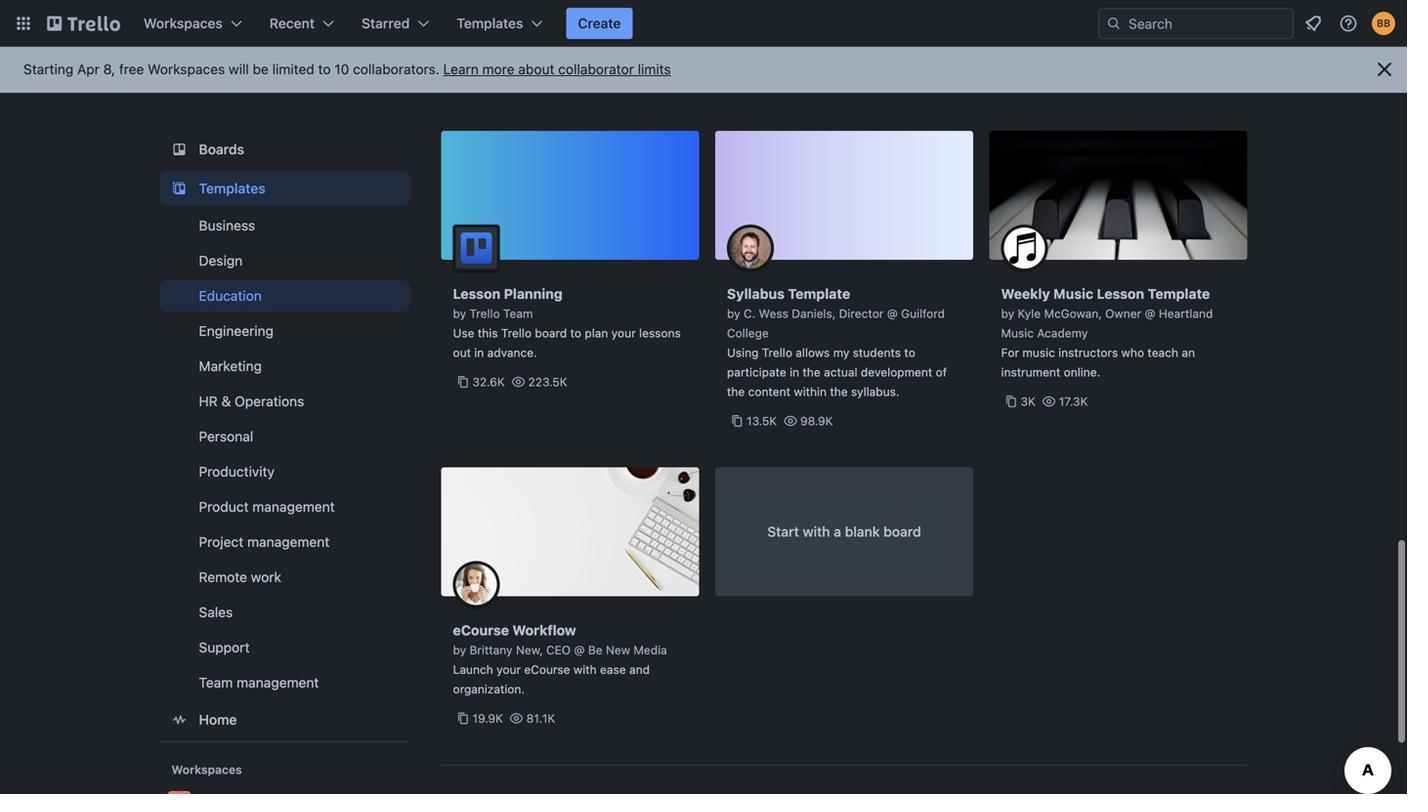 Task type: locate. For each thing, give the bounding box(es) containing it.
remote work link
[[160, 562, 410, 593]]

1 vertical spatial with
[[574, 663, 597, 677]]

using
[[727, 346, 759, 360]]

0 vertical spatial workspaces
[[144, 15, 223, 31]]

1 horizontal spatial trello
[[501, 327, 532, 340]]

launch
[[453, 663, 493, 677]]

0 horizontal spatial @
[[574, 644, 585, 657]]

templates button
[[445, 8, 555, 39]]

instrument
[[1002, 366, 1061, 379]]

music up mcgowan,
[[1054, 286, 1094, 302]]

13.5k
[[747, 415, 777, 428]]

0 vertical spatial to
[[318, 61, 331, 77]]

more
[[483, 61, 515, 77]]

by for ecourse workflow
[[453, 644, 466, 657]]

management for product management
[[253, 499, 335, 515]]

the
[[803, 366, 821, 379], [727, 385, 745, 399], [830, 385, 848, 399]]

@ left the guilford
[[887, 307, 898, 321]]

of
[[936, 366, 947, 379]]

1 vertical spatial to
[[571, 327, 582, 340]]

to left plan at top left
[[571, 327, 582, 340]]

@ inside syllabus template by c. wess daniels, director @ guilford college using trello allows my students to participate in the actual development of the content within the syllabus.
[[887, 307, 898, 321]]

1 horizontal spatial to
[[571, 327, 582, 340]]

remote
[[199, 569, 247, 586]]

syllabus
[[727, 286, 785, 302]]

2 horizontal spatial trello
[[762, 346, 793, 360]]

team down support
[[199, 675, 233, 691]]

1 template from the left
[[788, 286, 851, 302]]

this
[[478, 327, 498, 340]]

template board image
[[168, 177, 191, 200]]

support
[[199, 640, 250, 656]]

teach
[[1148, 346, 1179, 360]]

your down brittany
[[497, 663, 521, 677]]

workflow
[[513, 623, 576, 639]]

2 lesson from the left
[[1097, 286, 1145, 302]]

hr
[[199, 393, 218, 410]]

1 horizontal spatial @
[[887, 307, 898, 321]]

0 vertical spatial templates
[[457, 15, 523, 31]]

0 vertical spatial in
[[474, 346, 484, 360]]

productivity link
[[160, 457, 410, 488]]

trello up participate
[[762, 346, 793, 360]]

0 horizontal spatial your
[[497, 663, 521, 677]]

1 horizontal spatial board
[[884, 524, 922, 540]]

by inside the 'lesson planning by trello team use this trello board to plan your lessons out in advance.'
[[453, 307, 466, 321]]

your inside ecourse workflow by brittany new, ceo @ be new media launch your ecourse with ease and organization.
[[497, 663, 521, 677]]

recent
[[270, 15, 315, 31]]

2 vertical spatial management
[[237, 675, 319, 691]]

by up use
[[453, 307, 466, 321]]

by
[[453, 307, 466, 321], [727, 307, 741, 321], [1002, 307, 1015, 321], [453, 644, 466, 657]]

workspaces down home
[[172, 764, 242, 777]]

0 horizontal spatial in
[[474, 346, 484, 360]]

hr & operations link
[[160, 386, 410, 417]]

0 horizontal spatial template
[[788, 286, 851, 302]]

template up heartland
[[1148, 286, 1211, 302]]

workspaces inside popup button
[[144, 15, 223, 31]]

1 horizontal spatial with
[[803, 524, 831, 540]]

team down the planning in the top of the page
[[504, 307, 533, 321]]

lesson inside weekly music lesson template by kyle mcgowan, owner @ heartland music academy for music instructors who teach an instrument online.
[[1097, 286, 1145, 302]]

be
[[253, 61, 269, 77]]

mcgowan,
[[1045, 307, 1103, 321]]

your right plan at top left
[[612, 327, 636, 340]]

1.6k
[[473, 78, 496, 91]]

music up 'for'
[[1002, 327, 1034, 340]]

search image
[[1107, 16, 1122, 31]]

project
[[199, 534, 244, 550]]

to inside syllabus template by c. wess daniels, director @ guilford college using trello allows my students to participate in the actual development of the content within the syllabus.
[[905, 346, 916, 360]]

1 vertical spatial board
[[884, 524, 922, 540]]

team
[[504, 307, 533, 321], [199, 675, 233, 691]]

to left '10'
[[318, 61, 331, 77]]

Search field
[[1122, 9, 1293, 38]]

1 horizontal spatial music
[[1054, 286, 1094, 302]]

my
[[834, 346, 850, 360]]

@ left be
[[574, 644, 585, 657]]

college
[[727, 327, 769, 340]]

workspaces
[[144, 15, 223, 31], [148, 61, 225, 77], [172, 764, 242, 777]]

0 horizontal spatial music
[[1002, 327, 1034, 340]]

trello up 'advance.'
[[501, 327, 532, 340]]

0 horizontal spatial with
[[574, 663, 597, 677]]

1 vertical spatial in
[[790, 366, 800, 379]]

1 vertical spatial templates
[[199, 180, 266, 197]]

board right blank
[[884, 524, 922, 540]]

the down actual
[[830, 385, 848, 399]]

by up launch
[[453, 644, 466, 657]]

management down support link
[[237, 675, 319, 691]]

0 horizontal spatial board
[[535, 327, 567, 340]]

guilford
[[902, 307, 945, 321]]

board down the planning in the top of the page
[[535, 327, 567, 340]]

management for project management
[[247, 534, 330, 550]]

students
[[853, 346, 901, 360]]

0 horizontal spatial trello
[[470, 307, 500, 321]]

@ inside weekly music lesson template by kyle mcgowan, owner @ heartland music academy for music instructors who teach an instrument online.
[[1145, 307, 1156, 321]]

to
[[318, 61, 331, 77], [571, 327, 582, 340], [905, 346, 916, 360]]

1 horizontal spatial lesson
[[1097, 286, 1145, 302]]

templates
[[457, 15, 523, 31], [199, 180, 266, 197]]

@ right owner
[[1145, 307, 1156, 321]]

about
[[519, 61, 555, 77]]

2 vertical spatial trello
[[762, 346, 793, 360]]

team management link
[[160, 668, 410, 699]]

allows
[[796, 346, 830, 360]]

template
[[788, 286, 851, 302], [1148, 286, 1211, 302]]

trello
[[470, 307, 500, 321], [501, 327, 532, 340], [762, 346, 793, 360]]

lesson planning by trello team use this trello board to plan your lessons out in advance.
[[453, 286, 681, 360]]

create button
[[566, 8, 633, 39]]

the down participate
[[727, 385, 745, 399]]

template inside weekly music lesson template by kyle mcgowan, owner @ heartland music academy for music instructors who teach an instrument online.
[[1148, 286, 1211, 302]]

trello up this
[[470, 307, 500, 321]]

ecourse down ceo
[[524, 663, 570, 677]]

3k
[[1021, 395, 1036, 409]]

in inside the 'lesson planning by trello team use this trello board to plan your lessons out in advance.'
[[474, 346, 484, 360]]

template inside syllabus template by c. wess daniels, director @ guilford college using trello allows my students to participate in the actual development of the content within the syllabus.
[[788, 286, 851, 302]]

starred
[[362, 15, 410, 31]]

1 vertical spatial music
[[1002, 327, 1034, 340]]

ecourse
[[453, 623, 509, 639], [524, 663, 570, 677]]

1 horizontal spatial ecourse
[[524, 663, 570, 677]]

trello team image
[[453, 225, 500, 272]]

starting apr 8, free workspaces will be limited to 10 collaborators. learn more about collaborator limits
[[23, 61, 671, 77]]

music
[[1023, 346, 1056, 360]]

brittany new, ceo @ be new media image
[[453, 562, 500, 609]]

with down be
[[574, 663, 597, 677]]

18.6k
[[795, 78, 826, 91]]

home image
[[168, 709, 191, 732]]

limited
[[272, 61, 315, 77]]

your inside the 'lesson planning by trello team use this trello board to plan your lessons out in advance.'
[[612, 327, 636, 340]]

management
[[253, 499, 335, 515], [247, 534, 330, 550], [237, 675, 319, 691]]

apr
[[77, 61, 100, 77]]

design
[[199, 253, 243, 269]]

1 vertical spatial your
[[497, 663, 521, 677]]

0 horizontal spatial lesson
[[453, 286, 501, 302]]

1 vertical spatial ecourse
[[524, 663, 570, 677]]

0 vertical spatial with
[[803, 524, 831, 540]]

in inside syllabus template by c. wess daniels, director @ guilford college using trello allows my students to participate in the actual development of the content within the syllabus.
[[790, 366, 800, 379]]

templates up the more
[[457, 15, 523, 31]]

1 vertical spatial trello
[[501, 327, 532, 340]]

board inside button
[[884, 524, 922, 540]]

team management
[[199, 675, 319, 691]]

in right "out" in the left of the page
[[474, 346, 484, 360]]

223.5k
[[528, 375, 568, 389]]

with inside button
[[803, 524, 831, 540]]

management down productivity link
[[253, 499, 335, 515]]

2 vertical spatial to
[[905, 346, 916, 360]]

1 horizontal spatial in
[[790, 366, 800, 379]]

0 vertical spatial team
[[504, 307, 533, 321]]

organization.
[[453, 683, 525, 697]]

management down product management link
[[247, 534, 330, 550]]

1 horizontal spatial template
[[1148, 286, 1211, 302]]

1 vertical spatial management
[[247, 534, 330, 550]]

a
[[834, 524, 842, 540]]

in up within
[[790, 366, 800, 379]]

lesson up this
[[453, 286, 501, 302]]

by left "kyle"
[[1002, 307, 1015, 321]]

0 horizontal spatial ecourse
[[453, 623, 509, 639]]

0 vertical spatial board
[[535, 327, 567, 340]]

templates up business
[[199, 180, 266, 197]]

business
[[199, 218, 255, 234]]

with left a
[[803, 524, 831, 540]]

the down allows
[[803, 366, 821, 379]]

0 vertical spatial management
[[253, 499, 335, 515]]

participate
[[727, 366, 787, 379]]

1 lesson from the left
[[453, 286, 501, 302]]

to up the development
[[905, 346, 916, 360]]

templates inside popup button
[[457, 15, 523, 31]]

daniels,
[[792, 307, 836, 321]]

by inside syllabus template by c. wess daniels, director @ guilford college using trello allows my students to participate in the actual development of the content within the syllabus.
[[727, 307, 741, 321]]

work
[[251, 569, 281, 586]]

lesson up owner
[[1097, 286, 1145, 302]]

trello inside syllabus template by c. wess daniels, director @ guilford college using trello allows my students to participate in the actual development of the content within the syllabus.
[[762, 346, 793, 360]]

collaborator
[[558, 61, 634, 77]]

1 horizontal spatial the
[[803, 366, 821, 379]]

0 horizontal spatial team
[[199, 675, 233, 691]]

1 horizontal spatial your
[[612, 327, 636, 340]]

start with a blank board button
[[716, 468, 974, 597]]

design link
[[160, 245, 410, 277]]

start
[[768, 524, 800, 540]]

2 template from the left
[[1148, 286, 1211, 302]]

content
[[749, 385, 791, 399]]

ecourse up brittany
[[453, 623, 509, 639]]

2 horizontal spatial @
[[1145, 307, 1156, 321]]

productivity
[[199, 464, 275, 480]]

by left c.
[[727, 307, 741, 321]]

hr & operations
[[199, 393, 304, 410]]

product
[[199, 499, 249, 515]]

1 horizontal spatial team
[[504, 307, 533, 321]]

workspaces up free at left
[[144, 15, 223, 31]]

lessons
[[639, 327, 681, 340]]

1 vertical spatial team
[[199, 675, 233, 691]]

new
[[606, 644, 631, 657]]

@
[[887, 307, 898, 321], [1145, 307, 1156, 321], [574, 644, 585, 657]]

by inside ecourse workflow by brittany new, ceo @ be new media launch your ecourse with ease and organization.
[[453, 644, 466, 657]]

your
[[612, 327, 636, 340], [497, 663, 521, 677]]

1 horizontal spatial templates
[[457, 15, 523, 31]]

template up daniels, at the right top of page
[[788, 286, 851, 302]]

ease
[[600, 663, 626, 677]]

workspaces down workspaces popup button
[[148, 61, 225, 77]]

starting
[[23, 61, 74, 77]]

0 vertical spatial your
[[612, 327, 636, 340]]

to inside the 'lesson planning by trello team use this trello board to plan your lessons out in advance.'
[[571, 327, 582, 340]]

32.6k
[[473, 375, 505, 389]]

board
[[535, 327, 567, 340], [884, 524, 922, 540]]

0 vertical spatial ecourse
[[453, 623, 509, 639]]

2 horizontal spatial to
[[905, 346, 916, 360]]

boards
[[199, 141, 244, 157]]

development
[[861, 366, 933, 379]]



Task type: describe. For each thing, give the bounding box(es) containing it.
back to home image
[[47, 8, 120, 39]]

0 horizontal spatial templates
[[199, 180, 266, 197]]

operations
[[235, 393, 304, 410]]

actual
[[824, 366, 858, 379]]

start with a blank board
[[768, 524, 922, 540]]

0 horizontal spatial the
[[727, 385, 745, 399]]

home link
[[160, 703, 410, 738]]

2 horizontal spatial the
[[830, 385, 848, 399]]

3.3k
[[747, 78, 772, 91]]

8,
[[103, 61, 115, 77]]

boards link
[[160, 132, 410, 167]]

recent button
[[258, 8, 346, 39]]

online.
[[1064, 366, 1101, 379]]

advance.
[[488, 346, 537, 360]]

kyle mcgowan, owner @ heartland music academy image
[[1002, 225, 1049, 272]]

free
[[119, 61, 144, 77]]

primary element
[[0, 0, 1408, 47]]

create
[[578, 15, 621, 31]]

product management
[[199, 499, 335, 515]]

engineering
[[199, 323, 274, 339]]

limits
[[638, 61, 671, 77]]

98.9k
[[801, 415, 833, 428]]

personal
[[199, 429, 253, 445]]

ecourse workflow by brittany new, ceo @ be new media launch your ecourse with ease and organization.
[[453, 623, 667, 697]]

weekly
[[1002, 286, 1051, 302]]

with inside ecourse workflow by brittany new, ceo @ be new media launch your ecourse with ease and organization.
[[574, 663, 597, 677]]

open information menu image
[[1339, 14, 1359, 33]]

out
[[453, 346, 471, 360]]

engineering link
[[160, 316, 410, 347]]

board inside the 'lesson planning by trello team use this trello board to plan your lessons out in advance.'
[[535, 327, 567, 340]]

your for workflow
[[497, 663, 521, 677]]

and
[[630, 663, 650, 677]]

instructors
[[1059, 346, 1119, 360]]

heartland
[[1159, 307, 1214, 321]]

media
[[634, 644, 667, 657]]

blank
[[845, 524, 880, 540]]

by for lesson planning
[[453, 307, 466, 321]]

0 vertical spatial trello
[[470, 307, 500, 321]]

plan
[[585, 327, 608, 340]]

by for syllabus template
[[727, 307, 741, 321]]

product management link
[[160, 492, 410, 523]]

c.
[[744, 307, 756, 321]]

team inside the 'lesson planning by trello team use this trello board to plan your lessons out in advance.'
[[504, 307, 533, 321]]

bob builder (bobbuilder40) image
[[1373, 12, 1396, 35]]

be
[[588, 644, 603, 657]]

your for planning
[[612, 327, 636, 340]]

will
[[229, 61, 249, 77]]

17.3k
[[1059, 395, 1089, 409]]

81.1k
[[527, 712, 556, 726]]

education
[[199, 288, 262, 304]]

marketing link
[[160, 351, 410, 382]]

an
[[1182, 346, 1196, 360]]

team inside team management link
[[199, 675, 233, 691]]

new,
[[516, 644, 543, 657]]

wess
[[759, 307, 789, 321]]

sales
[[199, 605, 233, 621]]

&
[[221, 393, 231, 410]]

c. wess daniels, director @ guilford college image
[[727, 225, 774, 272]]

collaborators.
[[353, 61, 440, 77]]

kyle
[[1018, 307, 1041, 321]]

owner
[[1106, 307, 1142, 321]]

home
[[199, 712, 237, 728]]

0 horizontal spatial to
[[318, 61, 331, 77]]

19.9k
[[473, 712, 503, 726]]

starred button
[[350, 8, 441, 39]]

templates link
[[160, 171, 410, 206]]

@ inside ecourse workflow by brittany new, ceo @ be new media launch your ecourse with ease and organization.
[[574, 644, 585, 657]]

board image
[[168, 138, 191, 161]]

syllabus template by c. wess daniels, director @ guilford college using trello allows my students to participate in the actual development of the content within the syllabus.
[[727, 286, 947, 399]]

project management link
[[160, 527, 410, 558]]

learn
[[443, 61, 479, 77]]

education link
[[160, 281, 410, 312]]

sales link
[[160, 597, 410, 629]]

0 notifications image
[[1302, 12, 1326, 35]]

lesson inside the 'lesson planning by trello team use this trello board to plan your lessons out in advance.'
[[453, 286, 501, 302]]

within
[[794, 385, 827, 399]]

remote work
[[199, 569, 281, 586]]

who
[[1122, 346, 1145, 360]]

by inside weekly music lesson template by kyle mcgowan, owner @ heartland music academy for music instructors who teach an instrument online.
[[1002, 307, 1015, 321]]

personal link
[[160, 421, 410, 453]]

weekly music lesson template by kyle mcgowan, owner @ heartland music academy for music instructors who teach an instrument online.
[[1002, 286, 1214, 379]]

project management
[[199, 534, 330, 550]]

1 vertical spatial workspaces
[[148, 61, 225, 77]]

0 vertical spatial music
[[1054, 286, 1094, 302]]

workspaces button
[[132, 8, 254, 39]]

marketing
[[199, 358, 262, 374]]

brittany
[[470, 644, 513, 657]]

10
[[335, 61, 349, 77]]

management for team management
[[237, 675, 319, 691]]

ceo
[[547, 644, 571, 657]]

2 vertical spatial workspaces
[[172, 764, 242, 777]]

business link
[[160, 210, 410, 241]]

7.6k
[[519, 78, 543, 91]]



Task type: vqa. For each thing, say whether or not it's contained in the screenshot.
Power-Ups
no



